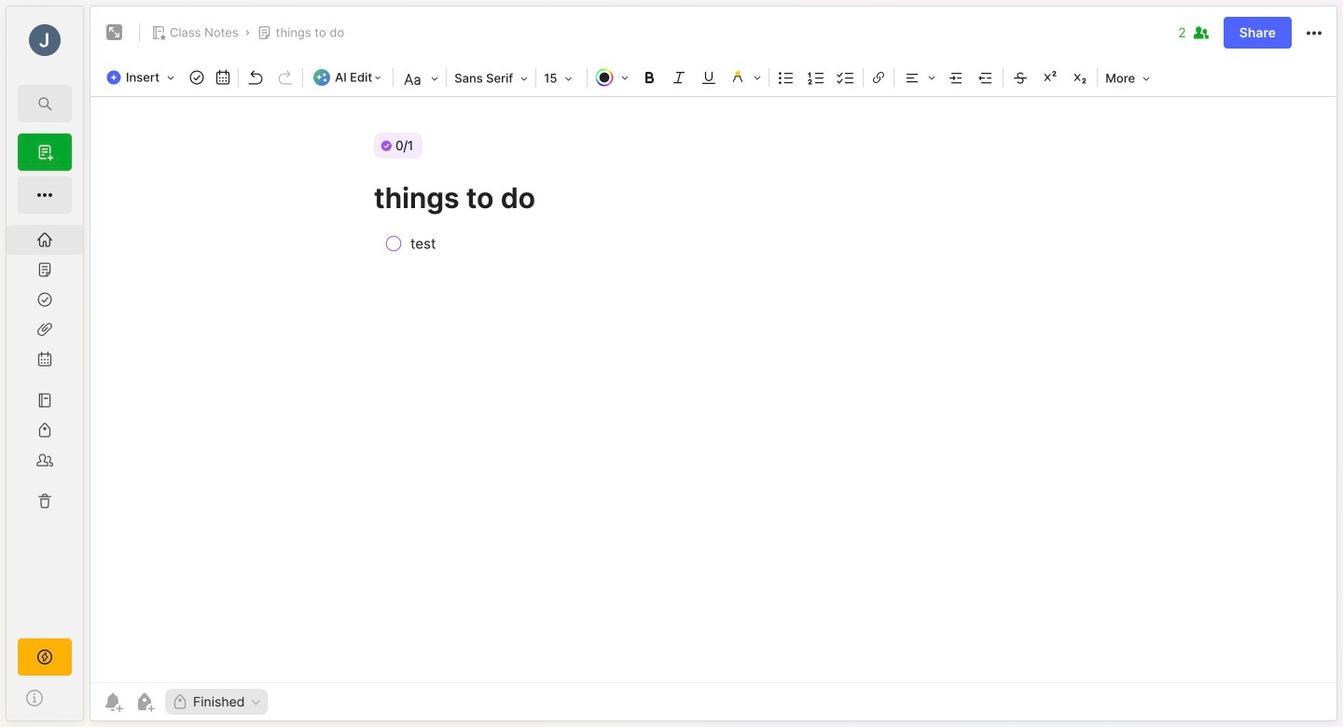 Task type: describe. For each thing, give the bounding box(es) containing it.
Insert field
[[102, 64, 184, 91]]

Highlight field
[[724, 64, 767, 91]]

expand note image
[[104, 21, 126, 44]]

NEED A LITTLE HELP? field
[[7, 683, 83, 713]]

main element
[[0, 0, 90, 727]]

undo image
[[243, 64, 269, 91]]

More field
[[1101, 65, 1156, 91]]

edit search image
[[34, 92, 56, 115]]

insert link image
[[868, 64, 891, 91]]

underline image
[[696, 64, 723, 91]]

Note Editor text field
[[91, 96, 1337, 682]]

task image
[[186, 64, 208, 91]]

new note image
[[34, 184, 56, 206]]

subscript image
[[1068, 64, 1094, 91]]

Account field
[[7, 21, 83, 59]]

note window element
[[90, 6, 1338, 726]]



Task type: vqa. For each thing, say whether or not it's contained in the screenshot.
tree on the left of the page within the THE MAIN element
no



Task type: locate. For each thing, give the bounding box(es) containing it.
numbered list image
[[804, 64, 830, 91]]

bulleted list image
[[774, 64, 800, 91]]

home image
[[35, 231, 54, 249]]

Alignment field
[[897, 64, 942, 91]]

new note image
[[34, 141, 56, 163]]

More actions field
[[1304, 21, 1326, 44]]

strikethrough image
[[1008, 64, 1034, 91]]

account image
[[29, 24, 61, 56]]

bold image
[[637, 64, 663, 91]]

Finished Tag actions field
[[245, 695, 263, 708]]

Font color field
[[590, 64, 635, 91]]

italic image
[[667, 64, 693, 91]]

outdent image
[[974, 64, 1000, 91]]

tree inside main element
[[7, 225, 83, 622]]

Heading level field
[[396, 65, 444, 91]]

click to expand image
[[75, 690, 89, 712]]

Font size field
[[539, 65, 585, 91]]

add a reminder image
[[102, 691, 124, 713]]

tree
[[7, 225, 83, 622]]

more actions image
[[1304, 22, 1326, 44]]

add tag image
[[133, 691, 156, 713]]

Font family field
[[449, 65, 534, 91]]

upgrade image
[[34, 646, 56, 668]]

calendar event image
[[212, 64, 234, 91]]

checklist image
[[834, 64, 860, 91]]

indent image
[[944, 64, 970, 91]]

superscript image
[[1038, 64, 1064, 91]]



